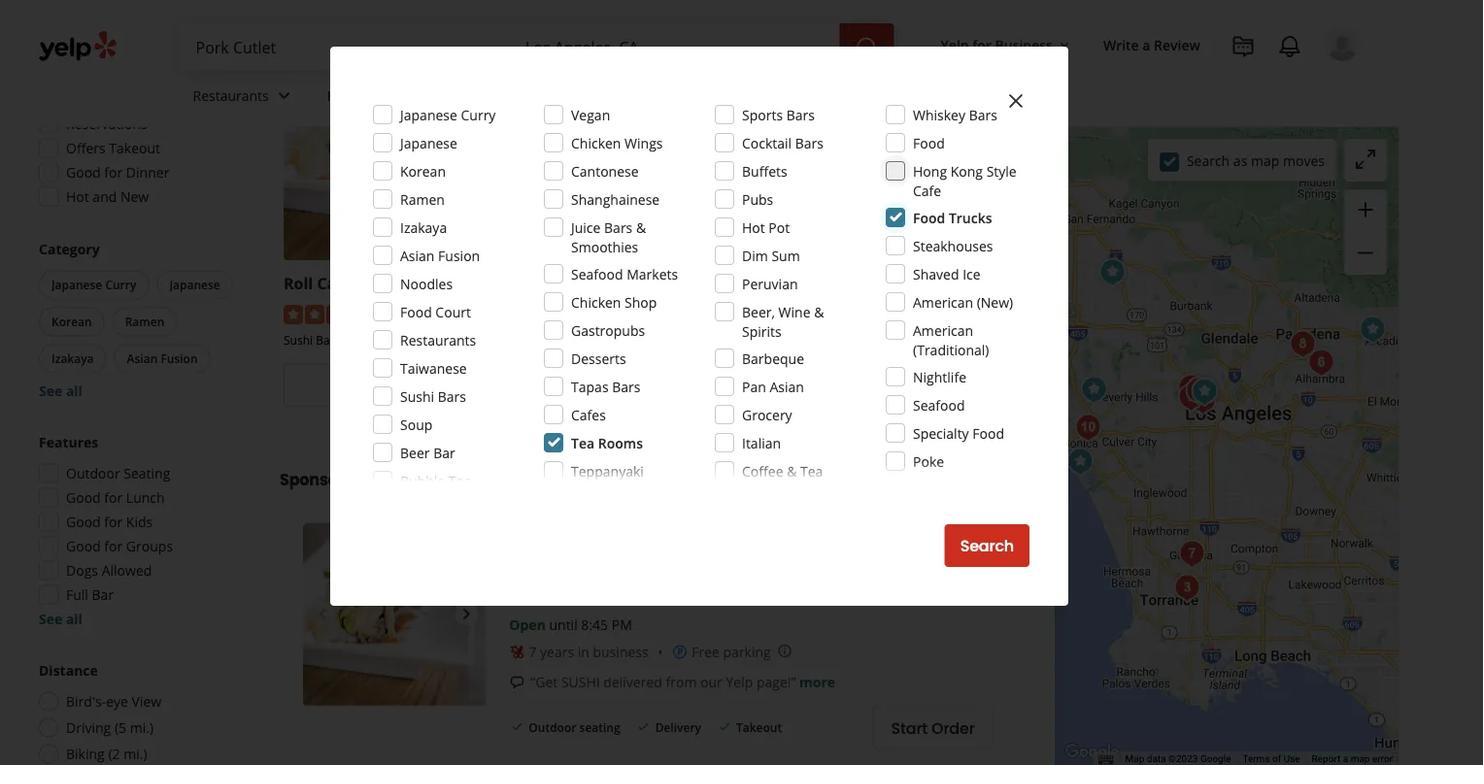 Task type: describe. For each thing, give the bounding box(es) containing it.
japanese curry button
[[39, 271, 149, 300]]

home services
[[327, 86, 421, 105]]

4.3 (580 reviews)
[[396, 304, 502, 322]]

roll call - koreatown
[[284, 273, 445, 294]]

(43
[[914, 304, 934, 322]]

hot for hot and new
[[66, 188, 89, 206]]

search image
[[856, 36, 879, 59]]

delivered
[[604, 673, 663, 692]]

map data ©2023 google
[[1126, 754, 1232, 765]]

2 horizontal spatial fusion
[[670, 332, 706, 348]]

kong
[[951, 162, 983, 180]]

peruvian
[[742, 275, 798, 293]]

beer
[[400, 444, 430, 462]]

order now link for roll call - koreatown
[[284, 364, 516, 407]]

eye
[[106, 693, 128, 711]]

reviews) for koreatown
[[450, 304, 502, 322]]

korean button
[[39, 308, 105, 337]]

free parking
[[692, 643, 771, 661]]

yelp for business
[[941, 35, 1053, 54]]

beer,
[[742, 303, 775, 321]]

write a review
[[1104, 35, 1201, 54]]

4.3 star rating image
[[284, 305, 389, 325]]

1 horizontal spatial open until 8:45 pm
[[510, 616, 632, 634]]

search as map moves
[[1187, 151, 1325, 170]]

16 years in business v2 image
[[510, 645, 525, 660]]

search for search as map moves
[[1187, 151, 1230, 170]]

wine
[[779, 303, 811, 321]]

asian inside button
[[127, 351, 158, 367]]

offers takeout
[[66, 139, 160, 157]]

bird's-
[[66, 693, 106, 711]]

good for good for dinner
[[66, 163, 101, 182]]

ramen inside button
[[125, 314, 165, 330]]

lunch
[[126, 489, 165, 507]]

curry inside search dialog
[[461, 105, 496, 124]]

2 horizontal spatial until
[[873, 407, 902, 426]]

1 horizontal spatial open
[[510, 616, 546, 634]]

pm inside group
[[168, 66, 188, 85]]

kagura gardena image
[[1173, 535, 1212, 574]]

weroll
[[779, 273, 832, 294]]

map for error
[[1351, 754, 1371, 765]]

asian fusion inside button
[[127, 351, 198, 367]]

shanghainese
[[571, 190, 660, 208]]

group containing suggested
[[33, 34, 241, 212]]

16 speech v2 image
[[510, 675, 525, 691]]

sushi inside search dialog
[[400, 387, 434, 406]]

all for features
[[66, 610, 82, 629]]

vegan
[[571, 105, 610, 124]]

sushi for roll call - koreatown
[[284, 332, 313, 348]]

mi.) for driving (5 mi.)
[[130, 719, 154, 738]]

korean inside button
[[52, 314, 92, 330]]

now for weroll nori
[[902, 375, 935, 396]]

1 horizontal spatial tea
[[571, 434, 595, 452]]

smoothies
[[571, 238, 639, 256]]

report a map error
[[1312, 754, 1393, 765]]

home services link
[[312, 70, 464, 126]]

results
[[367, 469, 424, 491]]

gastropubs
[[571, 321, 645, 340]]

chicken wings
[[571, 134, 663, 152]]

0 horizontal spatial until
[[378, 407, 407, 426]]

all for category
[[66, 382, 82, 400]]

1 horizontal spatial takeout
[[737, 720, 782, 736]]

food court
[[400, 303, 471, 321]]

hot for hot pot
[[742, 218, 765, 237]]

good for good for lunch
[[66, 489, 101, 507]]

bars for sushi bars
[[438, 387, 466, 406]]

3.9
[[644, 304, 663, 322]]

data
[[1147, 754, 1167, 765]]

driving (5 mi.)
[[66, 719, 154, 738]]

ramen button
[[112, 308, 177, 337]]

tea rooms
[[571, 434, 643, 452]]

©2023
[[1169, 754, 1199, 765]]

ramen inside search dialog
[[400, 190, 445, 208]]

curry inside button
[[105, 277, 136, 293]]

1 vertical spatial roll call - koreatown image
[[303, 523, 486, 706]]

years
[[540, 643, 574, 661]]

pubs
[[742, 190, 774, 208]]

biking
[[66, 745, 105, 764]]

business
[[996, 35, 1053, 54]]

order now link for weroll nori
[[779, 364, 1011, 407]]

hot pot
[[742, 218, 790, 237]]

as
[[1234, 151, 1248, 170]]

biking (2 mi.)
[[66, 745, 147, 764]]

groups
[[126, 537, 173, 556]]

0 vertical spatial 8:45
[[410, 407, 437, 426]]

dim sum
[[742, 246, 800, 265]]

see for category
[[39, 382, 62, 400]]

chicken for chicken shop
[[571, 293, 621, 311]]

poke
[[913, 452, 945, 471]]

mi.) for biking (2 mi.)
[[124, 745, 147, 764]]

2 japanese, from the left
[[531, 332, 583, 348]]

for for groups
[[104, 537, 123, 556]]

order now for roll call - koreatown
[[359, 375, 440, 396]]

wings
[[625, 134, 663, 152]]

our
[[701, 673, 723, 692]]

japanese curry inside search dialog
[[400, 105, 496, 124]]

tapas bars
[[571, 378, 641, 396]]

markets
[[627, 265, 678, 283]]

bars for whiskey bars
[[969, 105, 998, 124]]

7
[[529, 643, 537, 661]]

group containing category
[[35, 240, 241, 401]]

16 checkmark v2 image for delivery
[[636, 720, 652, 735]]

use
[[1284, 754, 1301, 765]]

& for beer, wine & spirits
[[814, 303, 824, 321]]

bars for tapas bars
[[612, 378, 641, 396]]

0 vertical spatial open until 8:45 pm
[[338, 407, 461, 426]]

option group containing distance
[[33, 661, 241, 766]]

map
[[1126, 754, 1145, 765]]

dogs allowed
[[66, 562, 152, 580]]

business categories element
[[177, 70, 1360, 126]]

moves
[[1284, 151, 1325, 170]]

sum
[[772, 246, 800, 265]]

start order link
[[873, 707, 994, 750]]

japanese inside button
[[169, 277, 220, 293]]

16 checkmark v2 image for takeout
[[717, 720, 733, 735]]

1 japanese, from the left
[[346, 332, 398, 348]]

japanese inside button
[[52, 277, 102, 293]]

hurry curry of tokyo image
[[1069, 409, 1108, 447]]

search button
[[945, 525, 1030, 567]]

italian
[[742, 434, 781, 452]]

1 wako donkasu image from the top
[[1180, 372, 1219, 411]]

reviews) for arcadia
[[698, 304, 750, 322]]

coffee & tea
[[742, 462, 823, 481]]

cocktail
[[742, 134, 792, 152]]

cocktail bars
[[742, 134, 824, 152]]

sponsored
[[280, 469, 364, 491]]

2 horizontal spatial open
[[586, 407, 622, 426]]

japanese, noodles, asian fusion
[[531, 332, 706, 348]]

asian down "barbeque"
[[770, 378, 804, 396]]

2 horizontal spatial order
[[932, 718, 975, 740]]

bars for cocktail bars
[[796, 134, 824, 152]]

for for lunch
[[104, 489, 123, 507]]

terms of use link
[[1243, 754, 1301, 765]]

food trucks
[[913, 208, 993, 227]]

juice
[[571, 218, 601, 237]]

1 vertical spatial yelp
[[726, 673, 753, 692]]

bubble tea
[[400, 472, 472, 490]]

cafe
[[913, 181, 942, 200]]

notifications image
[[1279, 35, 1302, 58]]

chicken for chicken wings
[[571, 134, 621, 152]]

get
[[594, 375, 621, 396]]

and
[[93, 188, 117, 206]]

whiskey bars
[[913, 105, 998, 124]]

4.6 star rating image
[[779, 305, 884, 325]]

features
[[39, 433, 98, 452]]

katsu jin image
[[1284, 325, 1323, 364]]

allowed
[[102, 562, 152, 580]]

pm up "business"
[[612, 616, 632, 634]]

japanese button
[[157, 271, 233, 300]]

japanese curry inside button
[[52, 277, 136, 293]]

hot and new
[[66, 188, 149, 206]]

king donkatsu image
[[1172, 369, 1211, 408]]

whiskey
[[913, 105, 966, 124]]

more
[[800, 673, 836, 692]]

free
[[692, 643, 720, 661]]

american (traditional)
[[913, 321, 990, 359]]

1 vertical spatial 8:45
[[581, 616, 608, 634]]

nori
[[836, 273, 870, 294]]

rooms
[[598, 434, 643, 452]]

directions
[[624, 375, 701, 396]]

shaved
[[913, 265, 960, 283]]



Task type: vqa. For each thing, say whether or not it's contained in the screenshot.
Business "for"
yes



Task type: locate. For each thing, give the bounding box(es) containing it.
1 vertical spatial seafood
[[913, 396, 965, 414]]

restaurants down (580
[[400, 331, 476, 349]]

pm right 8:30
[[936, 407, 956, 426]]

1 horizontal spatial 8:45
[[581, 616, 608, 634]]

previous image
[[311, 603, 334, 626]]

1 order now link from the left
[[284, 364, 516, 407]]

see all for features
[[39, 610, 82, 629]]

noodles,
[[586, 332, 634, 348]]

desserts
[[571, 349, 626, 368]]

food right 'specialty'
[[973, 424, 1005, 443]]

1 horizontal spatial outdoor
[[529, 720, 577, 736]]

reviews) down arcadia
[[698, 304, 750, 322]]

zoom out image
[[1355, 241, 1378, 265]]

a right write
[[1143, 35, 1151, 54]]

restaurants link
[[177, 70, 312, 126]]

good down good for lunch
[[66, 513, 101, 532]]

american for american (new)
[[913, 293, 974, 311]]

1 horizontal spatial korean
[[400, 162, 446, 180]]

yelp right our
[[726, 673, 753, 692]]

1 horizontal spatial fusion
[[438, 246, 480, 265]]

outdoor down "get
[[529, 720, 577, 736]]

weroll nori link
[[779, 273, 870, 294]]

tea down cafes
[[571, 434, 595, 452]]

good
[[66, 163, 101, 182], [66, 489, 101, 507], [66, 513, 101, 532], [66, 537, 101, 556]]

american down shaved ice
[[913, 293, 974, 311]]

expand map image
[[1355, 148, 1378, 171]]

order now up until 8:30 pm
[[854, 375, 935, 396]]

1 vertical spatial takeout
[[737, 720, 782, 736]]

16 checkmark v2 image
[[510, 720, 525, 735], [636, 720, 652, 735], [717, 720, 733, 735]]

see for features
[[39, 610, 62, 629]]

good for good for kids
[[66, 513, 101, 532]]

pm down the sushi bars
[[441, 407, 461, 426]]

asian fusion button
[[114, 344, 210, 374]]

1 horizontal spatial japanese curry
[[400, 105, 496, 124]]

0 horizontal spatial sushi
[[284, 332, 313, 348]]

roll call - koreatown image
[[1186, 373, 1225, 412], [303, 523, 486, 706]]

order for call
[[359, 375, 403, 396]]

kazuki sushi image
[[1093, 253, 1132, 292]]

0 vertical spatial curry
[[461, 105, 496, 124]]

more link
[[800, 673, 836, 692]]

american up (traditional)
[[913, 321, 974, 340]]

a for report
[[1344, 754, 1349, 765]]

category
[[39, 240, 100, 258]]

& right coffee at the right bottom of page
[[787, 462, 797, 481]]

-
[[350, 273, 355, 294], [665, 273, 670, 294]]

grocery
[[742, 406, 793, 424]]

0 horizontal spatial seafood
[[571, 265, 623, 283]]

see all button for category
[[39, 382, 82, 400]]

bubble
[[400, 472, 445, 490]]

koreatown
[[359, 273, 445, 294]]

0 horizontal spatial -
[[350, 273, 355, 294]]

get directions
[[594, 375, 701, 396]]

close image
[[1005, 89, 1028, 113]]

option group
[[33, 661, 241, 766]]

asian fusion down ramen button
[[127, 351, 198, 367]]

1 good from the top
[[66, 163, 101, 182]]

izakaya button
[[39, 344, 106, 374]]

for down offers takeout
[[104, 163, 123, 182]]

american (new)
[[913, 293, 1014, 311]]

(580
[[419, 304, 447, 322]]

ramen up asian fusion button at the left top
[[125, 314, 165, 330]]

american for american (traditional)
[[913, 321, 974, 340]]

sports bars
[[742, 105, 815, 124]]

1 horizontal spatial bar
[[434, 444, 455, 462]]

sushi down '4.3 star rating' image
[[284, 332, 313, 348]]

0 horizontal spatial tea
[[449, 472, 472, 490]]

1 order now from the left
[[359, 375, 440, 396]]

0 vertical spatial izakaya
[[400, 218, 447, 237]]

0 horizontal spatial now
[[407, 375, 440, 396]]

keyboard shortcuts image
[[1099, 755, 1114, 765]]

terms of use
[[1243, 754, 1301, 765]]

4 good from the top
[[66, 537, 101, 556]]

0 horizontal spatial a
[[1143, 35, 1151, 54]]

for up the good for kids
[[104, 489, 123, 507]]

izakaya inside search dialog
[[400, 218, 447, 237]]

8:45 up 7 years in business
[[581, 616, 608, 634]]

4.3
[[396, 304, 416, 322]]

until up years
[[549, 616, 578, 634]]

tea right 16 info v2 image
[[449, 472, 472, 490]]

0 vertical spatial a
[[1143, 35, 1151, 54]]

see all down izakaya button
[[39, 382, 82, 400]]

asian down 3.9
[[637, 332, 667, 348]]

1 vertical spatial bar
[[92, 586, 114, 604]]

16 parking v2 image
[[673, 645, 688, 660]]

hot inside group
[[66, 188, 89, 206]]

&
[[636, 218, 646, 237], [814, 303, 824, 321], [787, 462, 797, 481]]

1 horizontal spatial restaurants
[[400, 331, 476, 349]]

from
[[666, 673, 697, 692]]

fusion down ramen button
[[161, 351, 198, 367]]

map left error
[[1351, 754, 1371, 765]]

0 vertical spatial search
[[1187, 151, 1230, 170]]

16 chevron down v2 image
[[1057, 38, 1073, 53]]

0 horizontal spatial korean
[[52, 314, 92, 330]]

until up beer
[[378, 407, 407, 426]]

food up chinese
[[400, 303, 432, 321]]

hot left and
[[66, 188, 89, 206]]

0 horizontal spatial takeout
[[109, 139, 160, 157]]

chicken down "vegan"
[[571, 134, 621, 152]]

full bar
[[66, 586, 114, 604]]

google image
[[1061, 740, 1125, 766]]

roll call - koreatown link
[[284, 273, 445, 294]]

hot inside search dialog
[[742, 218, 765, 237]]

zoom in image
[[1355, 198, 1378, 222]]

seating
[[124, 464, 170, 483]]

1 16 checkmark v2 image from the left
[[510, 720, 525, 735]]

1 see from the top
[[39, 382, 62, 400]]

8:45 down the sushi bars
[[410, 407, 437, 426]]

0 horizontal spatial fusion
[[161, 351, 198, 367]]

1 horizontal spatial izakaya
[[400, 218, 447, 237]]

kyoto gyukatsu image
[[1302, 343, 1341, 382]]

sushi bars
[[400, 387, 466, 406]]

open up 'tea rooms'
[[586, 407, 622, 426]]

japanese curry down services
[[400, 105, 496, 124]]

2 bars, from the left
[[811, 332, 838, 348]]

2 chicken from the top
[[571, 293, 621, 311]]

for for dinner
[[104, 163, 123, 182]]

reviews) right (580
[[450, 304, 502, 322]]

2 see from the top
[[39, 610, 62, 629]]

0 vertical spatial all
[[66, 382, 82, 400]]

3 16 checkmark v2 image from the left
[[717, 720, 733, 735]]

food up hong
[[913, 134, 945, 152]]

asian fusion
[[400, 246, 480, 265], [127, 351, 198, 367]]

asian down ramen button
[[127, 351, 158, 367]]

0 horizontal spatial roll call - koreatown image
[[303, 523, 486, 706]]

food for food trucks
[[913, 208, 946, 227]]

0 vertical spatial see all
[[39, 382, 82, 400]]

bar inside search dialog
[[434, 444, 455, 462]]

fusion inside asian fusion button
[[161, 351, 198, 367]]

0 horizontal spatial map
[[1252, 151, 1280, 170]]

& right wine
[[814, 303, 824, 321]]

see all for category
[[39, 382, 82, 400]]

distance
[[39, 662, 98, 680]]

japanese curry
[[400, 105, 496, 124], [52, 277, 136, 293]]

info icon image
[[777, 644, 793, 659], [777, 644, 793, 659]]

korean up izakaya button
[[52, 314, 92, 330]]

order now up the soup
[[359, 375, 440, 396]]

1 horizontal spatial ramen
[[400, 190, 445, 208]]

1 vertical spatial curry
[[105, 277, 136, 293]]

business
[[593, 643, 649, 661]]

order now for weroll nori
[[854, 375, 935, 396]]

mi.) right (5
[[130, 719, 154, 738]]

bars for juice bars & smoothies
[[604, 218, 633, 237]]

1 horizontal spatial order
[[854, 375, 898, 396]]

1 horizontal spatial now
[[902, 375, 935, 396]]

a right report
[[1344, 754, 1349, 765]]

1 - from the left
[[350, 273, 355, 294]]

0 vertical spatial seafood
[[571, 265, 623, 283]]

good for groups
[[66, 537, 173, 556]]

3.9 star rating image
[[531, 305, 636, 325]]

barbeque
[[742, 349, 805, 368]]

hot left pot
[[742, 218, 765, 237]]

bar for full bar
[[92, 586, 114, 604]]

2 16 checkmark v2 image from the left
[[636, 720, 652, 735]]

1 vertical spatial ramen
[[125, 314, 165, 330]]

0 vertical spatial bar
[[434, 444, 455, 462]]

food for food court
[[400, 303, 432, 321]]

2 see all button from the top
[[39, 610, 82, 629]]

0 vertical spatial yelp
[[941, 35, 969, 54]]

16 checkmark v2 image right delivery
[[717, 720, 733, 735]]

& for juice bars & smoothies
[[636, 218, 646, 237]]

2 order now from the left
[[854, 375, 935, 396]]

& inside beer, wine & spirits
[[814, 303, 824, 321]]

0 horizontal spatial curry
[[105, 277, 136, 293]]

order down food,
[[854, 375, 898, 396]]

get directions link
[[531, 364, 763, 407]]

1 horizontal spatial until
[[549, 616, 578, 634]]

0 vertical spatial roll call - koreatown image
[[1186, 373, 1225, 412]]

tonkatsu house image
[[1172, 378, 1211, 417]]

order now link up the soup
[[284, 364, 516, 407]]

0 vertical spatial korean
[[400, 162, 446, 180]]

seafood down nightlife on the right of page
[[913, 396, 965, 414]]

0 horizontal spatial open
[[338, 407, 375, 426]]

sushi
[[284, 332, 313, 348], [779, 332, 808, 348], [400, 387, 434, 406]]

now up 8:30
[[902, 375, 935, 396]]

0 horizontal spatial &
[[636, 218, 646, 237]]

search dialog
[[0, 0, 1484, 766]]

asian
[[400, 246, 435, 265], [637, 332, 667, 348], [127, 351, 158, 367], [770, 378, 804, 396]]

0 horizontal spatial reviews)
[[450, 304, 502, 322]]

0 vertical spatial restaurants
[[193, 86, 269, 105]]

1 vertical spatial american
[[913, 321, 974, 340]]

seafood for seafood markets
[[571, 265, 623, 283]]

all down full
[[66, 610, 82, 629]]

a for write
[[1143, 35, 1151, 54]]

1 reviews) from the left
[[450, 304, 502, 322]]

0 horizontal spatial ramen
[[125, 314, 165, 330]]

1 vertical spatial asian fusion
[[127, 351, 198, 367]]

now for roll call - koreatown
[[407, 375, 440, 396]]

buffets
[[742, 162, 788, 180]]

ramen up noodles
[[400, 190, 445, 208]]

1 vertical spatial see
[[39, 610, 62, 629]]

2 reviews) from the left
[[698, 304, 750, 322]]

for down good for lunch
[[104, 513, 123, 532]]

search for search
[[961, 535, 1014, 557]]

for inside button
[[973, 35, 992, 54]]

- for get directions
[[665, 273, 670, 294]]

outdoor for outdoor seating
[[66, 464, 120, 483]]

2 american from the top
[[913, 321, 974, 340]]

all
[[66, 382, 82, 400], [66, 610, 82, 629]]

0 horizontal spatial japanese,
[[346, 332, 398, 348]]

open up the 7
[[510, 616, 546, 634]]

outdoor seating
[[66, 464, 170, 483]]

2 now from the left
[[902, 375, 935, 396]]

1 horizontal spatial sushi
[[400, 387, 434, 406]]

now up the soup
[[407, 375, 440, 396]]

open until 8:45 pm up in
[[510, 616, 632, 634]]

1 vertical spatial fusion
[[670, 332, 706, 348]]

0 horizontal spatial order
[[359, 375, 403, 396]]

pan asian
[[742, 378, 804, 396]]

bars,
[[316, 332, 343, 348], [811, 332, 838, 348]]

driving
[[66, 719, 111, 738]]

bars, down '4.3 star rating' image
[[316, 332, 343, 348]]

bars, for call
[[316, 332, 343, 348]]

for for kids
[[104, 513, 123, 532]]

0 horizontal spatial search
[[961, 535, 1014, 557]]

weroll nori image
[[1075, 371, 1114, 410]]

1 bars, from the left
[[316, 332, 343, 348]]

24 chevron down v2 image
[[273, 84, 296, 107]]

good up "dogs" on the bottom left of the page
[[66, 537, 101, 556]]

shop
[[625, 293, 657, 311]]

None search field
[[180, 23, 898, 70]]

2 good from the top
[[66, 489, 101, 507]]

0 horizontal spatial hot
[[66, 188, 89, 206]]

16 checkmark v2 image left delivery
[[636, 720, 652, 735]]

map region
[[824, 0, 1484, 766]]

marugame udon - arcadia image
[[1354, 310, 1393, 349]]

asian fusion up noodles
[[400, 246, 480, 265]]

izakaya up noodles
[[400, 218, 447, 237]]

projects image
[[1232, 35, 1255, 58]]

yelp inside button
[[941, 35, 969, 54]]

sports
[[742, 105, 783, 124]]

2 see all from the top
[[39, 610, 82, 629]]

user actions element
[[926, 24, 1388, 144]]

0 vertical spatial mi.)
[[130, 719, 154, 738]]

group
[[33, 34, 241, 212], [1345, 189, 1388, 275], [35, 240, 241, 401], [33, 433, 241, 629]]

0 vertical spatial outdoor
[[66, 464, 120, 483]]

order for nori
[[854, 375, 898, 396]]

fusion inside search dialog
[[438, 246, 480, 265]]

ramen
[[400, 190, 445, 208], [125, 314, 165, 330]]

asian up noodles
[[400, 246, 435, 265]]

bars for sports bars
[[787, 105, 815, 124]]

seafood down smoothies
[[571, 265, 623, 283]]

16 checkmark v2 image for outdoor seating
[[510, 720, 525, 735]]

1 vertical spatial outdoor
[[529, 720, 577, 736]]

see all button for features
[[39, 610, 82, 629]]

"get sushi delivered from our yelp page!" more
[[531, 673, 836, 692]]

map right as
[[1252, 151, 1280, 170]]

bars, down 4.6 star rating image
[[811, 332, 838, 348]]

steakhouses
[[913, 237, 994, 255]]

see all
[[39, 382, 82, 400], [39, 610, 82, 629]]

open
[[338, 407, 375, 426], [586, 407, 622, 426], [510, 616, 546, 634]]

wako donkasu image
[[1180, 372, 1219, 411], [1180, 380, 1219, 419]]

kids
[[126, 513, 153, 532]]

bars inside "juice bars & smoothies"
[[604, 218, 633, 237]]

0 vertical spatial hot
[[66, 188, 89, 206]]

2 wako donkasu image from the top
[[1180, 380, 1219, 419]]

good down offers
[[66, 163, 101, 182]]

new
[[120, 188, 149, 206]]

pm right 4:36
[[168, 66, 188, 85]]

3 reviews) from the left
[[937, 304, 990, 322]]

roll call - koreatown image inside map region
[[1186, 373, 1225, 412]]

16 checkmark v2 image down 16 speech v2 image
[[510, 720, 525, 735]]

asian fusion inside search dialog
[[400, 246, 480, 265]]

2 horizontal spatial sushi
[[779, 332, 808, 348]]

korean inside search dialog
[[400, 162, 446, 180]]

tea right coffee at the right bottom of page
[[801, 462, 823, 481]]

mi.) right (2
[[124, 745, 147, 764]]

1 see all from the top
[[39, 382, 82, 400]]

bars, for nori
[[811, 332, 838, 348]]

food down cafe
[[913, 208, 946, 227]]

sponsored results
[[280, 469, 424, 491]]

0 horizontal spatial restaurants
[[193, 86, 269, 105]]

good up the good for kids
[[66, 489, 101, 507]]

see all button down izakaya button
[[39, 382, 82, 400]]

(traditional)
[[913, 341, 990, 359]]

2 vertical spatial fusion
[[161, 351, 198, 367]]

& down shanghainese
[[636, 218, 646, 237]]

japanese curry up korean button
[[52, 277, 136, 293]]

(new)
[[977, 293, 1014, 311]]

sushi enya - marina del rey image
[[1061, 443, 1100, 481]]

good for good for groups
[[66, 537, 101, 556]]

offers
[[66, 139, 106, 157]]

1 vertical spatial chicken
[[571, 293, 621, 311]]

report a map error link
[[1312, 754, 1393, 765]]

2 horizontal spatial reviews)
[[937, 304, 990, 322]]

1 horizontal spatial japanese,
[[531, 332, 583, 348]]

restaurants left the 24 chevron down v2 image
[[193, 86, 269, 105]]

restaurants inside search dialog
[[400, 331, 476, 349]]

& inside "juice bars & smoothies"
[[636, 218, 646, 237]]

open left the soup
[[338, 407, 375, 426]]

takeout down the page!"
[[737, 720, 782, 736]]

restaurants inside business categories element
[[193, 86, 269, 105]]

until left 8:30
[[873, 407, 902, 426]]

map for moves
[[1252, 151, 1280, 170]]

1 now from the left
[[407, 375, 440, 396]]

1 vertical spatial search
[[961, 535, 1014, 557]]

16 info v2 image
[[428, 472, 444, 488]]

1 vertical spatial open until 8:45 pm
[[510, 616, 632, 634]]

1 vertical spatial korean
[[52, 314, 92, 330]]

1 horizontal spatial curry
[[461, 105, 496, 124]]

izakaya inside button
[[52, 351, 94, 367]]

food for food
[[913, 134, 945, 152]]

bar for beer bar
[[434, 444, 455, 462]]

1 american from the top
[[913, 293, 974, 311]]

for for business
[[973, 35, 992, 54]]

1 vertical spatial restaurants
[[400, 331, 476, 349]]

slideshow element
[[303, 523, 486, 706]]

bars
[[787, 105, 815, 124], [969, 105, 998, 124], [796, 134, 824, 152], [604, 218, 633, 237], [612, 378, 641, 396], [438, 387, 466, 406]]

services
[[369, 86, 421, 105]]

order now link up until 8:30 pm
[[779, 364, 1011, 407]]

- for order now
[[350, 273, 355, 294]]

review
[[1154, 35, 1201, 54]]

good for lunch
[[66, 489, 165, 507]]

sushi up the soup
[[400, 387, 434, 406]]

see all button down full
[[39, 610, 82, 629]]

1 see all button from the top
[[39, 382, 82, 400]]

dim
[[742, 246, 768, 265]]

"get
[[531, 673, 558, 692]]

american
[[913, 293, 974, 311], [913, 321, 974, 340]]

3 good from the top
[[66, 513, 101, 532]]

american inside american (traditional)
[[913, 321, 974, 340]]

for left business
[[973, 35, 992, 54]]

pm
[[168, 66, 188, 85], [441, 407, 461, 426], [936, 407, 956, 426], [612, 616, 632, 634]]

1 all from the top
[[66, 382, 82, 400]]

0 horizontal spatial yelp
[[726, 673, 753, 692]]

2 - from the left
[[665, 273, 670, 294]]

1 horizontal spatial bars,
[[811, 332, 838, 348]]

outdoor
[[66, 464, 120, 483], [529, 720, 577, 736]]

sushi for weroll nori
[[779, 332, 808, 348]]

fusion down "(349"
[[670, 332, 706, 348]]

seafood for seafood
[[913, 396, 965, 414]]

fusion up noodles
[[438, 246, 480, 265]]

bar down dogs allowed
[[92, 586, 114, 604]]

next image
[[455, 603, 478, 626]]

2 horizontal spatial 16 checkmark v2 image
[[717, 720, 733, 735]]

1 horizontal spatial &
[[787, 462, 797, 481]]

outdoor seating
[[529, 720, 621, 736]]

1 vertical spatial all
[[66, 610, 82, 629]]

search inside button
[[961, 535, 1014, 557]]

korean down services
[[400, 162, 446, 180]]

1 horizontal spatial -
[[665, 273, 670, 294]]

0 vertical spatial &
[[636, 218, 646, 237]]

1 vertical spatial izakaya
[[52, 351, 94, 367]]

2 order now link from the left
[[779, 364, 1011, 407]]

(5
[[115, 719, 126, 738]]

4:36 pm
[[137, 66, 188, 85]]

japanese
[[400, 105, 458, 124], [400, 134, 458, 152], [52, 277, 102, 293], [169, 277, 220, 293], [900, 332, 949, 348]]

0 vertical spatial see all button
[[39, 382, 82, 400]]

- right call
[[350, 273, 355, 294]]

1 vertical spatial see all
[[39, 610, 82, 629]]

0 vertical spatial fusion
[[438, 246, 480, 265]]

0 horizontal spatial izakaya
[[52, 351, 94, 367]]

see down izakaya button
[[39, 382, 62, 400]]

yelp left business
[[941, 35, 969, 54]]

2 vertical spatial &
[[787, 462, 797, 481]]

shaved ice
[[913, 265, 981, 283]]

kingtonkatsu image
[[1184, 381, 1223, 420]]

good for kids
[[66, 513, 153, 532]]

japanese, down 3.9 star rating image
[[531, 332, 583, 348]]

2 horizontal spatial tea
[[801, 462, 823, 481]]

order right start
[[932, 718, 975, 740]]

1 vertical spatial japanese curry
[[52, 277, 136, 293]]

kagura image
[[1168, 569, 1207, 608]]

udon
[[619, 273, 661, 294]]

for down the good for kids
[[104, 537, 123, 556]]

order down sushi bars, japanese, chinese
[[359, 375, 403, 396]]

1 vertical spatial a
[[1344, 754, 1349, 765]]

0 horizontal spatial japanese curry
[[52, 277, 136, 293]]

open until 8:45 pm down the sushi bars
[[338, 407, 461, 426]]

see all down full
[[39, 610, 82, 629]]

group containing features
[[33, 433, 241, 629]]

specialty
[[913, 424, 969, 443]]

2 all from the top
[[66, 610, 82, 629]]

1 vertical spatial map
[[1351, 754, 1371, 765]]

outdoor for outdoor seating
[[529, 720, 577, 736]]

0 horizontal spatial bars,
[[316, 332, 343, 348]]

(2
[[108, 745, 120, 764]]

1 vertical spatial &
[[814, 303, 824, 321]]

outdoor up good for lunch
[[66, 464, 120, 483]]

1 horizontal spatial search
[[1187, 151, 1230, 170]]

0 vertical spatial see
[[39, 382, 62, 400]]

chicken up gastropubs
[[571, 293, 621, 311]]

reviews) up (traditional)
[[937, 304, 990, 322]]

japanese, down "4.3"
[[346, 332, 398, 348]]

0 vertical spatial takeout
[[109, 139, 160, 157]]

curry
[[461, 105, 496, 124], [105, 277, 136, 293]]

hot
[[66, 188, 89, 206], [742, 218, 765, 237]]

1 chicken from the top
[[571, 134, 621, 152]]

all down izakaya button
[[66, 382, 82, 400]]



